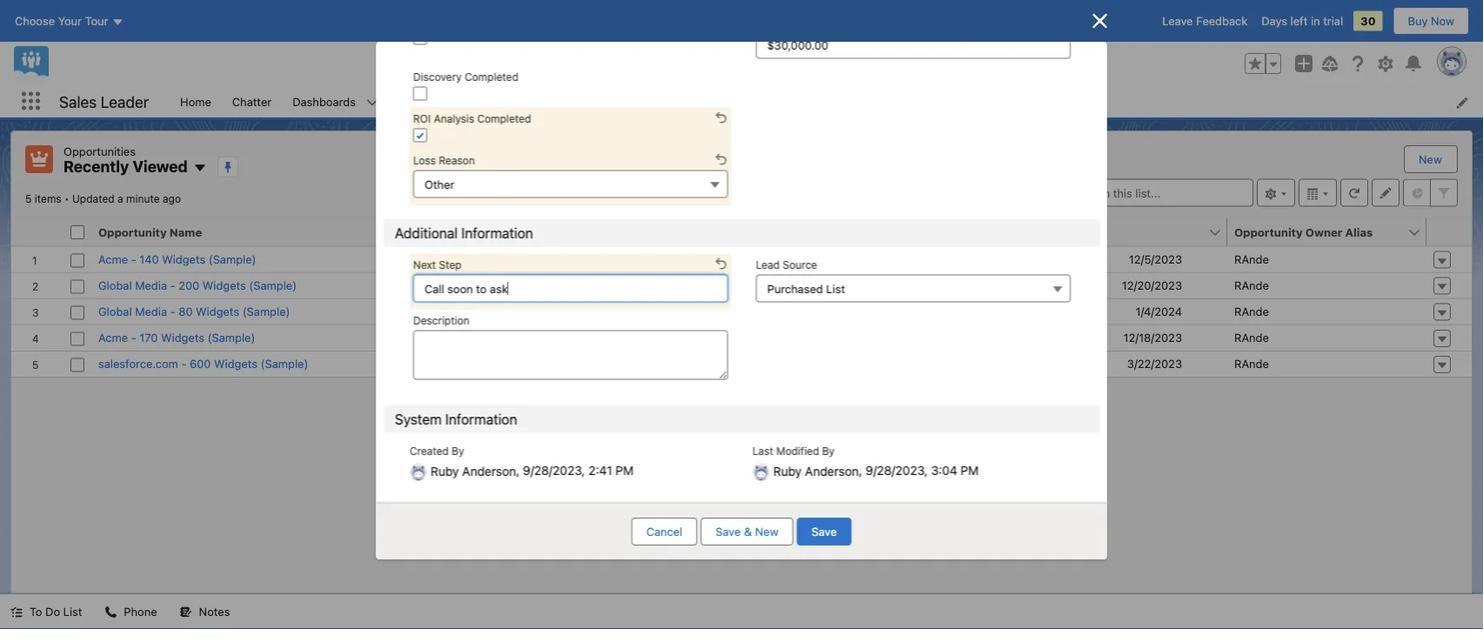 Task type: locate. For each thing, give the bounding box(es) containing it.
global for global media (sample) link corresponding to global media - 80 widgets (sample)
[[475, 305, 509, 318]]

global media (sample) link down account name
[[475, 277, 595, 294]]

1 horizontal spatial by
[[822, 446, 835, 458]]

by right created at bottom left
[[452, 446, 464, 458]]

global down account
[[475, 279, 509, 292]]

1 acme (sample) from the top
[[475, 253, 556, 266]]

completed
[[464, 71, 518, 84], [477, 113, 531, 125]]

display as table image
[[1299, 179, 1338, 207]]

1 vertical spatial acme (sample) link
[[475, 329, 556, 346]]

1 horizontal spatial text default image
[[105, 606, 117, 618]]

Lead Source button
[[756, 275, 1071, 303]]

recently
[[64, 157, 129, 176]]

account
[[475, 225, 522, 238]]

lead source
[[756, 259, 817, 272]]

, left 3:04
[[859, 463, 862, 478]]

None text field
[[756, 31, 1071, 59]]

widgets up 200 on the left top of page
[[162, 253, 206, 266]]

ago
[[163, 193, 181, 205]]

1 horizontal spatial name
[[525, 225, 557, 238]]

(sample)
[[209, 253, 256, 266], [508, 253, 556, 266], [249, 279, 297, 292], [547, 279, 595, 292], [243, 305, 290, 318], [547, 305, 595, 318], [208, 331, 255, 344], [508, 331, 556, 344], [261, 357, 308, 370]]

- inside 'link'
[[131, 253, 136, 266]]

information up created by
[[445, 411, 517, 428]]

recently viewed
[[64, 157, 188, 176]]

opportunity inside "button"
[[1235, 225, 1303, 238]]

1 horizontal spatial opportunities
[[649, 95, 721, 108]]

save
[[716, 525, 741, 538], [812, 525, 837, 538]]

completed down forecasts
[[477, 113, 531, 125]]

pm right 3:04
[[961, 463, 979, 478]]

widgets right the 600
[[214, 357, 258, 370]]

9/28/2023, for 9/28/2023, 2:41 pm
[[523, 463, 585, 478]]

0 vertical spatial opportunities
[[649, 95, 721, 108]]

2 9/28/2023, from the left
[[866, 463, 928, 478]]

text default image inside notes "button"
[[180, 606, 192, 618]]

information for system information
[[445, 411, 517, 428]]

0 vertical spatial new
[[1420, 153, 1443, 166]]

0 horizontal spatial name
[[170, 225, 202, 238]]

new
[[1420, 153, 1443, 166], [755, 525, 779, 538]]

0 horizontal spatial pm
[[615, 463, 634, 478]]

0 horizontal spatial ,
[[516, 463, 520, 478]]

Loss Reason button
[[413, 171, 728, 198]]

0 horizontal spatial opportunities
[[64, 144, 136, 158]]

global media (sample) for global media - 80 widgets (sample)
[[475, 305, 595, 318]]

by right "modified"
[[822, 446, 835, 458]]

1 horizontal spatial opportunity
[[1235, 225, 1303, 238]]

pm right "2:41"
[[615, 463, 634, 478]]

pm
[[615, 463, 634, 478], [961, 463, 979, 478]]

inverse image
[[1090, 10, 1111, 31]]

0 horizontal spatial opportunity
[[98, 225, 167, 238]]

item number image
[[11, 218, 64, 246]]

global for global media (sample) link related to global media - 200 widgets (sample)
[[475, 279, 509, 292]]

1 vertical spatial global media (sample) link
[[475, 303, 595, 320]]

widgets
[[162, 253, 206, 266], [203, 279, 246, 292], [196, 305, 239, 318], [161, 331, 205, 344], [214, 357, 258, 370]]

5 rande from the top
[[1235, 357, 1270, 370]]

global up salesforce.com at left
[[98, 305, 132, 318]]

2 save from the left
[[812, 525, 837, 538]]

,
[[516, 463, 520, 478], [859, 463, 862, 478]]

global media (sample) link down next step text field at the left top of the page
[[475, 303, 595, 320]]

cancel
[[647, 525, 683, 538]]

opportunities down search... "button"
[[649, 95, 721, 108]]

1 global media (sample) from the top
[[475, 279, 595, 292]]

media for global media - 80 widgets (sample) link
[[135, 305, 167, 318]]

leave feedback
[[1163, 14, 1248, 27]]

widgets for 600
[[214, 357, 258, 370]]

rande for 12/5/2023
[[1235, 253, 1270, 266]]

global media (sample)
[[475, 279, 595, 292], [475, 305, 595, 318]]

text default image left notes
[[180, 606, 192, 618]]

1 horizontal spatial pm
[[961, 463, 979, 478]]

None search field
[[1045, 179, 1254, 207]]

name
[[170, 225, 202, 238], [525, 225, 557, 238]]

- for 600
[[181, 357, 187, 370]]

2 horizontal spatial text default image
[[180, 606, 192, 618]]

2 pm from the left
[[961, 463, 979, 478]]

phone
[[124, 605, 157, 618]]

additional information
[[395, 225, 533, 242]]

created by
[[409, 446, 464, 458]]

3 rande from the top
[[1235, 305, 1270, 318]]

1 horizontal spatial new
[[1420, 153, 1443, 166]]

information up step
[[461, 225, 533, 242]]

global media (sample) link
[[475, 277, 595, 294], [475, 303, 595, 320]]

new up action image
[[1420, 153, 1443, 166]]

recently viewed grid
[[11, 218, 1473, 378]]

account name element
[[468, 218, 762, 247]]

forecasts link
[[474, 85, 546, 117]]

9/28/2023, left 3:04
[[866, 463, 928, 478]]

1 global media (sample) link from the top
[[475, 277, 595, 294]]

opportunity for opportunity owner alias
[[1235, 225, 1303, 238]]

- left 140
[[131, 253, 136, 266]]

2 rande from the top
[[1235, 279, 1270, 292]]

opportunity for opportunity name
[[98, 225, 167, 238]]

sales
[[59, 92, 97, 111]]

2 global media (sample) from the top
[[475, 305, 595, 318]]

2 text default image from the left
[[105, 606, 117, 618]]

search...
[[575, 57, 621, 70]]

- left the 600
[[181, 357, 187, 370]]

0 vertical spatial list
[[826, 282, 845, 295]]

0 horizontal spatial list
[[63, 605, 82, 618]]

global down opportunity name
[[98, 279, 132, 292]]

, for , 9/28/2023, 3:04 pm
[[859, 463, 862, 478]]

text default image left the "phone"
[[105, 606, 117, 618]]

0 vertical spatial acme (sample)
[[475, 253, 556, 266]]

1 horizontal spatial list
[[826, 282, 845, 295]]

acme (sample) link down next step text field at the left top of the page
[[475, 329, 556, 346]]

list
[[826, 282, 845, 295], [63, 605, 82, 618]]

0 vertical spatial global media (sample) link
[[475, 277, 595, 294]]

global for global media - 200 widgets (sample) link
[[98, 279, 132, 292]]

name right account
[[525, 225, 557, 238]]

global right description
[[475, 305, 509, 318]]

rande for 12/20/2023
[[1235, 279, 1270, 292]]

search... button
[[541, 50, 889, 77]]

global media (sample) down next step text field at the left top of the page
[[475, 305, 595, 318]]

1 pm from the left
[[615, 463, 634, 478]]

notes
[[199, 605, 230, 618]]

global
[[98, 279, 132, 292], [475, 279, 509, 292], [98, 305, 132, 318], [475, 305, 509, 318]]

, down system information
[[516, 463, 520, 478]]

1 name from the left
[[170, 225, 202, 238]]

opportunities list item
[[639, 85, 755, 117]]

acme (sample) link
[[475, 251, 556, 268], [475, 329, 556, 346]]

new right &
[[755, 525, 779, 538]]

9/28/2023,
[[523, 463, 585, 478], [866, 463, 928, 478]]

opportunity inside button
[[98, 225, 167, 238]]

global media (sample) down account name
[[475, 279, 595, 292]]

next
[[413, 259, 436, 272]]

new button
[[1406, 146, 1457, 172]]

acme (sample) link down account name
[[475, 251, 556, 268]]

additional
[[395, 225, 458, 242]]

global media (sample) for global media - 200 widgets (sample)
[[475, 279, 595, 292]]

widgets inside 'link'
[[162, 253, 206, 266]]

, 9/28/2023, 3:04 pm
[[859, 463, 979, 478]]

opportunity name button
[[91, 218, 449, 246]]

acme (sample) down account name
[[475, 253, 556, 266]]

notes button
[[169, 594, 241, 629]]

leave feedback link
[[1163, 14, 1248, 27]]

media
[[135, 279, 167, 292], [512, 279, 544, 292], [135, 305, 167, 318], [512, 305, 544, 318]]

items
[[35, 193, 61, 205]]

opportunities up 5 items • updated a minute ago
[[64, 144, 136, 158]]

0 horizontal spatial save
[[716, 525, 741, 538]]

1 vertical spatial new
[[755, 525, 779, 538]]

- left 80
[[170, 305, 176, 318]]

list
[[170, 85, 1484, 117]]

2 global media (sample) link from the top
[[475, 303, 595, 320]]

1 horizontal spatial ,
[[859, 463, 862, 478]]

list view controls image
[[1258, 179, 1296, 207]]

name for opportunity name
[[170, 225, 202, 238]]

acme (sample) link for acme - 170 widgets (sample)
[[475, 329, 556, 346]]

opportunity owner alias element
[[1228, 218, 1438, 247]]

pm for , 9/28/2023, 3:04 pm
[[961, 463, 979, 478]]

created
[[409, 446, 449, 458]]

list right do
[[63, 605, 82, 618]]

0 vertical spatial acme (sample) link
[[475, 251, 556, 268]]

opportunity up 140
[[98, 225, 167, 238]]

0 horizontal spatial new
[[755, 525, 779, 538]]

2 name from the left
[[525, 225, 557, 238]]

text default image left to
[[10, 606, 23, 618]]

5
[[25, 193, 32, 205]]

next step
[[413, 259, 461, 272]]

0 vertical spatial information
[[461, 225, 533, 242]]

accounts
[[557, 95, 606, 108]]

0 horizontal spatial text default image
[[10, 606, 23, 618]]

text default image
[[10, 606, 23, 618], [105, 606, 117, 618], [180, 606, 192, 618]]

media down next step text field at the left top of the page
[[512, 305, 544, 318]]

cell
[[64, 218, 91, 247], [752, 298, 983, 324], [752, 324, 983, 351], [752, 351, 983, 377]]

reports link
[[389, 85, 451, 117]]

opportunities
[[649, 95, 721, 108], [64, 144, 136, 158]]

global inside global media - 80 widgets (sample) link
[[98, 305, 132, 318]]

last
[[752, 446, 773, 458]]

3 text default image from the left
[[180, 606, 192, 618]]

1 , from the left
[[516, 463, 520, 478]]

dashboards
[[293, 95, 356, 108]]

1 9/28/2023, from the left
[[523, 463, 585, 478]]

1 vertical spatial list
[[63, 605, 82, 618]]

name inside 'opportunity name' button
[[170, 225, 202, 238]]

text default image for to do list
[[10, 606, 23, 618]]

widgets down 80
[[161, 331, 205, 344]]

text default image for notes
[[180, 606, 192, 618]]

negotiation
[[759, 253, 820, 266]]

list containing home
[[170, 85, 1484, 117]]

1 vertical spatial completed
[[477, 113, 531, 125]]

- left 170
[[131, 331, 136, 344]]

global media (sample) link for global media - 200 widgets (sample)
[[475, 277, 595, 294]]

name for account name
[[525, 225, 557, 238]]

5 items • updated a minute ago
[[25, 193, 181, 205]]

name up 'acme - 140 widgets (sample)'
[[170, 225, 202, 238]]

acme (sample) for acme - 170 widgets (sample)
[[475, 331, 556, 344]]

stage element
[[752, 218, 993, 247]]

2 opportunity from the left
[[1235, 225, 1303, 238]]

list right purchased
[[826, 282, 845, 295]]

acme
[[98, 253, 128, 266], [475, 253, 505, 266], [98, 331, 128, 344], [475, 331, 505, 344]]

group
[[1245, 53, 1282, 74]]

completed up forecasts
[[464, 71, 518, 84]]

media up 170
[[135, 305, 167, 318]]

viewed
[[133, 157, 188, 176]]

2 by from the left
[[822, 446, 835, 458]]

opportunities link
[[639, 85, 732, 117]]

1 vertical spatial global media (sample)
[[475, 305, 595, 318]]

salesforce.com - 600 widgets (sample) link
[[98, 356, 308, 373]]

0 vertical spatial global media (sample)
[[475, 279, 595, 292]]

media for global media (sample) link corresponding to global media - 80 widgets (sample)
[[512, 305, 544, 318]]

global inside global media - 200 widgets (sample) link
[[98, 279, 132, 292]]

9/28/2023, left "2:41"
[[523, 463, 585, 478]]

rande
[[1235, 253, 1270, 266], [1235, 279, 1270, 292], [1235, 305, 1270, 318], [1235, 331, 1270, 344], [1235, 357, 1270, 370]]

text default image inside to do list button
[[10, 606, 23, 618]]

1 text default image from the left
[[10, 606, 23, 618]]

acme (sample) down next step text field at the left top of the page
[[475, 331, 556, 344]]

1 rande from the top
[[1235, 253, 1270, 266]]

rande for 1/4/2024
[[1235, 305, 1270, 318]]

media down 140
[[135, 279, 167, 292]]

0 horizontal spatial 9/28/2023,
[[523, 463, 585, 478]]

text default image inside phone button
[[105, 606, 117, 618]]

save left &
[[716, 525, 741, 538]]

analysis
[[434, 113, 474, 125]]

pm for , 9/28/2023, 2:41 pm
[[615, 463, 634, 478]]

1 horizontal spatial 9/28/2023,
[[866, 463, 928, 478]]

12/20/2023
[[1123, 279, 1183, 292]]

1 save from the left
[[716, 525, 741, 538]]

140
[[140, 253, 159, 266]]

opportunity owner alias
[[1235, 225, 1374, 238]]

1 vertical spatial acme (sample)
[[475, 331, 556, 344]]

qualification
[[759, 279, 825, 292]]

- left 200 on the left top of page
[[170, 279, 176, 292]]

0 vertical spatial completed
[[464, 71, 518, 84]]

in
[[1312, 14, 1321, 27]]

1 horizontal spatial save
[[812, 525, 837, 538]]

do
[[45, 605, 60, 618]]

roi analysis completed
[[413, 113, 531, 125]]

widgets for 170
[[161, 331, 205, 344]]

0 horizontal spatial by
[[452, 446, 464, 458]]

dashboards list item
[[282, 85, 389, 117]]

1 opportunity from the left
[[98, 225, 167, 238]]

opportunity name
[[98, 225, 202, 238]]

salesforce.com
[[98, 357, 178, 370]]

reports list item
[[389, 85, 474, 117]]

2 acme (sample) link from the top
[[475, 329, 556, 346]]

days
[[1262, 14, 1288, 27]]

global for global media - 80 widgets (sample) link
[[98, 305, 132, 318]]

1 acme (sample) link from the top
[[475, 251, 556, 268]]

- for 140
[[131, 253, 136, 266]]

widgets right 80
[[196, 305, 239, 318]]

media down account name
[[512, 279, 544, 292]]

opportunity down list view controls image
[[1235, 225, 1303, 238]]

80
[[179, 305, 193, 318]]

save right &
[[812, 525, 837, 538]]

1 vertical spatial information
[[445, 411, 517, 428]]

2 , from the left
[[859, 463, 862, 478]]

name inside account name button
[[525, 225, 557, 238]]

global media - 200 widgets (sample) link
[[98, 277, 297, 294]]

2 acme (sample) from the top
[[475, 331, 556, 344]]



Task type: describe. For each thing, give the bounding box(es) containing it.
30
[[1361, 14, 1376, 27]]

home link
[[170, 85, 222, 117]]

modified
[[776, 446, 819, 458]]

- for 170
[[131, 331, 136, 344]]

1/4/2024
[[1136, 305, 1183, 318]]

3/22/2023
[[1128, 357, 1183, 370]]

home
[[180, 95, 211, 108]]

2:41
[[588, 463, 612, 478]]

buy
[[1409, 14, 1429, 27]]

list inside 'lead source' button
[[826, 282, 845, 295]]

list inside to do list button
[[63, 605, 82, 618]]

new inside recently viewed|opportunities|list view element
[[1420, 153, 1443, 166]]

left
[[1291, 14, 1308, 27]]

acme - 140 widgets (sample) link
[[98, 251, 256, 268]]

days left in trial
[[1262, 14, 1344, 27]]

phone button
[[94, 594, 168, 629]]

last modified by
[[752, 446, 835, 458]]

(sample) inside 'link'
[[209, 253, 256, 266]]

to do list
[[30, 605, 82, 618]]

rande for 3/22/2023
[[1235, 357, 1270, 370]]

step
[[439, 259, 461, 272]]

widgets right 200 on the left top of page
[[203, 279, 246, 292]]

opportunity owner alias button
[[1228, 218, 1408, 246]]

acme - 170 widgets (sample) link
[[98, 329, 255, 346]]

reason
[[439, 155, 475, 167]]

600
[[190, 357, 211, 370]]

leave
[[1163, 14, 1194, 27]]

minute
[[126, 193, 160, 205]]

leader
[[101, 92, 149, 111]]

acme (sample) for acme - 140 widgets (sample)
[[475, 253, 556, 266]]

media for global media - 200 widgets (sample) link
[[135, 279, 167, 292]]

action element
[[1427, 218, 1473, 247]]

dashboards link
[[282, 85, 366, 117]]

loss reason
[[413, 155, 475, 167]]

recently viewed status
[[25, 193, 72, 205]]

roi
[[413, 113, 431, 125]]

accounts link
[[546, 85, 616, 117]]

acme - 170 widgets (sample)
[[98, 331, 255, 344]]

item number element
[[11, 218, 64, 247]]

accounts list item
[[546, 85, 639, 117]]

feedback
[[1197, 14, 1248, 27]]

170
[[140, 331, 158, 344]]

9/28/2023, for 9/28/2023, 3:04 pm
[[866, 463, 928, 478]]

none search field inside recently viewed|opportunities|list view element
[[1045, 179, 1254, 207]]

lead
[[756, 259, 780, 272]]

to
[[30, 605, 42, 618]]

, for , 9/28/2023, 2:41 pm
[[516, 463, 520, 478]]

3:04
[[931, 463, 957, 478]]

save & new button
[[701, 518, 794, 546]]

trial
[[1324, 14, 1344, 27]]

discovery completed
[[413, 71, 518, 84]]

acme (sample) link for acme - 140 widgets (sample)
[[475, 251, 556, 268]]

text default image for phone
[[105, 606, 117, 618]]

widgets for 140
[[162, 253, 206, 266]]

updated
[[72, 193, 115, 205]]

12/18/2023
[[1124, 331, 1183, 344]]

global media (sample) link for global media - 80 widgets (sample)
[[475, 303, 595, 320]]

1 by from the left
[[452, 446, 464, 458]]

, 9/28/2023, 2:41 pm
[[516, 463, 634, 478]]

action image
[[1427, 218, 1473, 246]]

to do list button
[[0, 594, 93, 629]]

buy now
[[1409, 14, 1455, 27]]

alias
[[1346, 225, 1374, 238]]

recently viewed|opportunities|list view element
[[10, 131, 1473, 594]]

buy now button
[[1394, 7, 1470, 35]]

global media - 80 widgets (sample) link
[[98, 303, 290, 320]]

save for save
[[812, 525, 837, 538]]

Search Recently Viewed list view. search field
[[1045, 179, 1254, 207]]

acme inside 'link'
[[98, 253, 128, 266]]

close date element
[[983, 218, 1238, 247]]

opportunity name element
[[91, 218, 479, 247]]

chatter
[[232, 95, 272, 108]]

source
[[783, 259, 817, 272]]

account name button
[[468, 218, 733, 246]]

save button
[[797, 518, 852, 546]]

1 vertical spatial opportunities
[[64, 144, 136, 158]]

forecasts
[[484, 95, 536, 108]]

salesforce.com - 600 widgets (sample)
[[98, 357, 308, 370]]

purchased
[[767, 282, 823, 295]]

sales leader
[[59, 92, 149, 111]]

purchased list
[[767, 282, 845, 295]]

4 rande from the top
[[1235, 331, 1270, 344]]

save for save & new
[[716, 525, 741, 538]]

opportunities inside "list item"
[[649, 95, 721, 108]]

&
[[744, 525, 752, 538]]

system
[[395, 411, 442, 428]]

owner
[[1306, 225, 1343, 238]]

chatter link
[[222, 85, 282, 117]]

loss
[[413, 155, 436, 167]]

global media - 200 widgets (sample)
[[98, 279, 297, 292]]

media for global media (sample) link related to global media - 200 widgets (sample)
[[512, 279, 544, 292]]

Next Step text field
[[413, 275, 728, 303]]

Description text field
[[413, 331, 728, 380]]

now
[[1432, 14, 1455, 27]]

discovery
[[413, 71, 462, 84]]

cancel button
[[632, 518, 698, 546]]

save & new
[[716, 525, 779, 538]]

200
[[179, 279, 200, 292]]

a
[[118, 193, 123, 205]]

information for additional information
[[461, 225, 533, 242]]

other
[[424, 178, 454, 191]]

reports
[[399, 95, 441, 108]]



Task type: vqa. For each thing, say whether or not it's contained in the screenshot.
the topmost Marc
no



